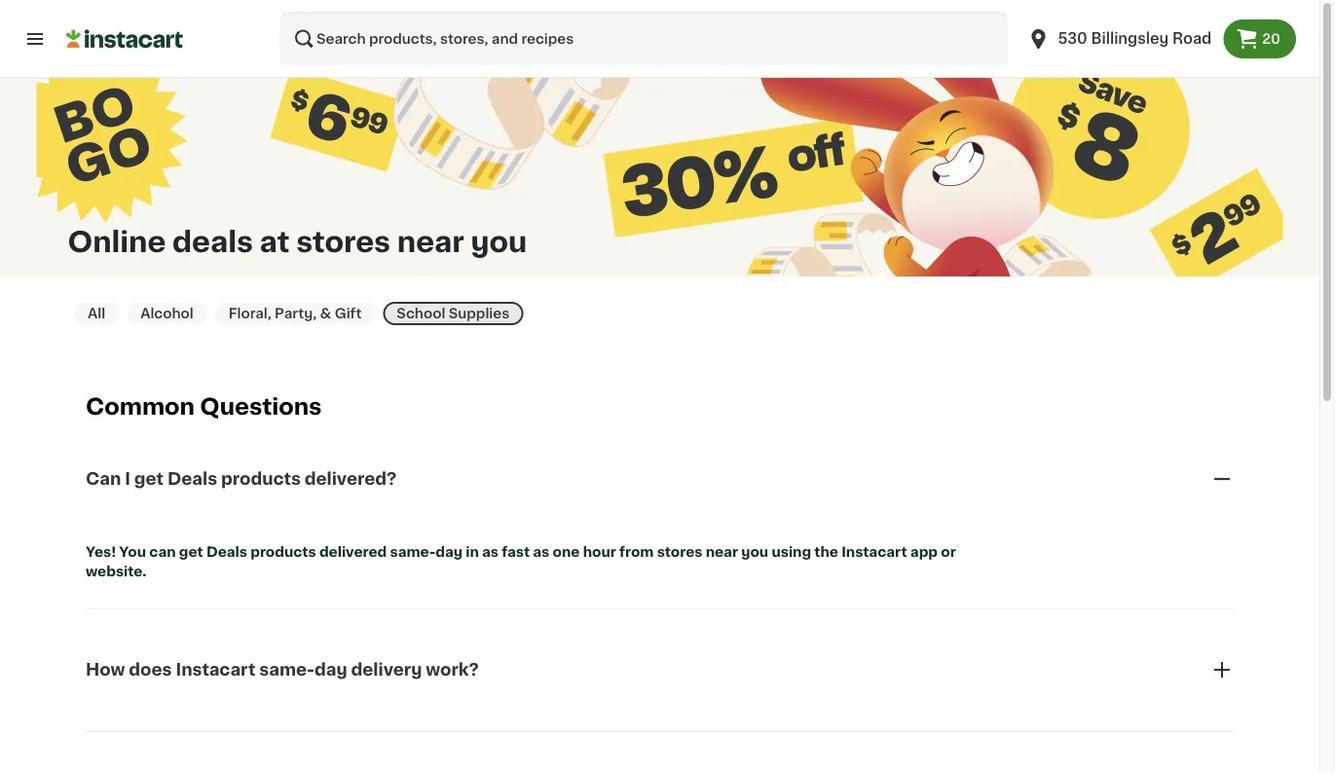 Task type: vqa. For each thing, say whether or not it's contained in the screenshot.
'WITH'
no



Task type: describe. For each thing, give the bounding box(es) containing it.
yes!
[[86, 545, 116, 559]]

alcohol link
[[127, 302, 207, 325]]

products inside can i get deals products delivered? dropdown button
[[221, 471, 301, 487]]

delivery
[[351, 662, 422, 679]]

1 530 billingsley road button from the left
[[1015, 12, 1224, 66]]

work?
[[426, 662, 479, 679]]

online deals at stores near you
[[68, 228, 527, 256]]

products inside yes! you can get deals products delivered same-day in as fast as one hour from stores near you using the instacart app or website.
[[251, 545, 316, 559]]

floral, party, & gift link
[[215, 302, 375, 325]]

website.
[[86, 564, 147, 578]]

all
[[88, 307, 105, 320]]

common
[[86, 396, 195, 418]]

2 530 billingsley road button from the left
[[1027, 12, 1212, 66]]

Search field
[[280, 12, 1008, 66]]

gift
[[335, 307, 362, 320]]

day inside yes! you can get deals products delivered same-day in as fast as one hour from stores near you using the instacart app or website.
[[436, 545, 463, 559]]

school supplies
[[397, 307, 510, 320]]

instacart inside yes! you can get deals products delivered same-day in as fast as one hour from stores near you using the instacart app or website.
[[842, 545, 907, 559]]

instacart inside how does instacart same-day delivery work? dropdown button
[[176, 662, 255, 679]]

school supplies link
[[383, 302, 523, 325]]

the
[[815, 545, 838, 559]]

online
[[68, 228, 166, 256]]

same- inside yes! you can get deals products delivered same-day in as fast as one hour from stores near you using the instacart app or website.
[[390, 545, 436, 559]]

i
[[125, 471, 130, 487]]

does
[[129, 662, 172, 679]]

deals
[[172, 228, 253, 256]]

&
[[320, 307, 331, 320]]

same- inside dropdown button
[[259, 662, 315, 679]]

online deals at stores near you main content
[[0, 0, 1320, 772]]

common questions
[[86, 396, 322, 418]]

delivered?
[[305, 471, 397, 487]]

fast
[[502, 545, 530, 559]]

20
[[1262, 32, 1281, 46]]



Task type: locate. For each thing, give the bounding box(es) containing it.
0 horizontal spatial same-
[[259, 662, 315, 679]]

you
[[119, 545, 146, 559]]

near up school
[[397, 228, 464, 256]]

530
[[1058, 32, 1088, 46]]

0 horizontal spatial get
[[134, 471, 164, 487]]

floral, party, & gift
[[229, 307, 362, 320]]

floral,
[[229, 307, 271, 320]]

20 button
[[1224, 19, 1296, 58]]

you
[[471, 228, 527, 256], [741, 545, 769, 559]]

0 vertical spatial you
[[471, 228, 527, 256]]

1 horizontal spatial near
[[706, 545, 738, 559]]

day left delivery
[[315, 662, 347, 679]]

as
[[482, 545, 499, 559], [533, 545, 550, 559]]

1 horizontal spatial stores
[[657, 545, 703, 559]]

stores right at
[[296, 228, 391, 256]]

0 horizontal spatial as
[[482, 545, 499, 559]]

day left in
[[436, 545, 463, 559]]

billingsley
[[1091, 32, 1169, 46]]

alcohol
[[140, 307, 194, 320]]

at
[[260, 228, 290, 256]]

can
[[86, 471, 121, 487]]

in
[[466, 545, 479, 559]]

0 horizontal spatial day
[[315, 662, 347, 679]]

from
[[619, 545, 654, 559]]

as left one
[[533, 545, 550, 559]]

using
[[772, 545, 811, 559]]

near
[[397, 228, 464, 256], [706, 545, 738, 559]]

1 vertical spatial products
[[251, 545, 316, 559]]

stores inside yes! you can get deals products delivered same-day in as fast as one hour from stores near you using the instacart app or website.
[[657, 545, 703, 559]]

same-
[[390, 545, 436, 559], [259, 662, 315, 679]]

you inside yes! you can get deals products delivered same-day in as fast as one hour from stores near you using the instacart app or website.
[[741, 545, 769, 559]]

one
[[553, 545, 580, 559]]

0 horizontal spatial you
[[471, 228, 527, 256]]

0 vertical spatial stores
[[296, 228, 391, 256]]

party,
[[275, 307, 317, 320]]

2 as from the left
[[533, 545, 550, 559]]

1 horizontal spatial get
[[179, 545, 203, 559]]

1 vertical spatial same-
[[259, 662, 315, 679]]

questions
[[200, 396, 322, 418]]

yes! you can get deals products delivered same-day in as fast as one hour from stores near you using the instacart app or website.
[[86, 545, 959, 578]]

0 horizontal spatial instacart
[[176, 662, 255, 679]]

0 vertical spatial instacart
[[842, 545, 907, 559]]

all link
[[74, 302, 119, 325]]

how does instacart same-day delivery work?
[[86, 662, 479, 679]]

you up supplies
[[471, 228, 527, 256]]

instacart right does
[[176, 662, 255, 679]]

1 horizontal spatial instacart
[[842, 545, 907, 559]]

stores
[[296, 228, 391, 256], [657, 545, 703, 559]]

None search field
[[280, 12, 1008, 66]]

can
[[149, 545, 176, 559]]

school
[[397, 307, 445, 320]]

1 as from the left
[[482, 545, 499, 559]]

stores right from
[[657, 545, 703, 559]]

1 vertical spatial day
[[315, 662, 347, 679]]

get
[[134, 471, 164, 487], [179, 545, 203, 559]]

0 horizontal spatial near
[[397, 228, 464, 256]]

get right "i"
[[134, 471, 164, 487]]

supplies
[[449, 307, 510, 320]]

0 vertical spatial get
[[134, 471, 164, 487]]

can i get deals products delivered?
[[86, 471, 397, 487]]

how
[[86, 662, 125, 679]]

530 billingsley road button
[[1015, 12, 1224, 66], [1027, 12, 1212, 66]]

1 vertical spatial stores
[[657, 545, 703, 559]]

0 vertical spatial day
[[436, 545, 463, 559]]

you left using
[[741, 545, 769, 559]]

get right can
[[179, 545, 203, 559]]

deals
[[167, 471, 217, 487], [206, 545, 247, 559]]

products left delivered
[[251, 545, 316, 559]]

0 horizontal spatial stores
[[296, 228, 391, 256]]

instacart logo image
[[66, 27, 183, 51]]

instacart right the
[[842, 545, 907, 559]]

1 horizontal spatial you
[[741, 545, 769, 559]]

hour
[[583, 545, 616, 559]]

delivered
[[319, 545, 387, 559]]

or
[[941, 545, 956, 559]]

deals inside yes! you can get deals products delivered same-day in as fast as one hour from stores near you using the instacart app or website.
[[206, 545, 247, 559]]

0 vertical spatial near
[[397, 228, 464, 256]]

1 vertical spatial near
[[706, 545, 738, 559]]

1 vertical spatial instacart
[[176, 662, 255, 679]]

as right in
[[482, 545, 499, 559]]

0 vertical spatial products
[[221, 471, 301, 487]]

products down questions
[[221, 471, 301, 487]]

1 horizontal spatial day
[[436, 545, 463, 559]]

how does instacart same-day delivery work? button
[[86, 635, 1234, 705]]

deals inside dropdown button
[[167, 471, 217, 487]]

1 vertical spatial get
[[179, 545, 203, 559]]

1 horizontal spatial same-
[[390, 545, 436, 559]]

get inside yes! you can get deals products delivered same-day in as fast as one hour from stores near you using the instacart app or website.
[[179, 545, 203, 559]]

day inside dropdown button
[[315, 662, 347, 679]]

530 billingsley road
[[1058, 32, 1212, 46]]

0 vertical spatial deals
[[167, 471, 217, 487]]

1 vertical spatial deals
[[206, 545, 247, 559]]

near left using
[[706, 545, 738, 559]]

get inside can i get deals products delivered? dropdown button
[[134, 471, 164, 487]]

deals right can
[[206, 545, 247, 559]]

day
[[436, 545, 463, 559], [315, 662, 347, 679]]

app
[[910, 545, 938, 559]]

0 vertical spatial same-
[[390, 545, 436, 559]]

instacart
[[842, 545, 907, 559], [176, 662, 255, 679]]

road
[[1172, 32, 1212, 46]]

can i get deals products delivered? button
[[86, 444, 1234, 514]]

products
[[221, 471, 301, 487], [251, 545, 316, 559]]

near inside yes! you can get deals products delivered same-day in as fast as one hour from stores near you using the instacart app or website.
[[706, 545, 738, 559]]

deals right "i"
[[167, 471, 217, 487]]

1 horizontal spatial as
[[533, 545, 550, 559]]

1 vertical spatial you
[[741, 545, 769, 559]]



